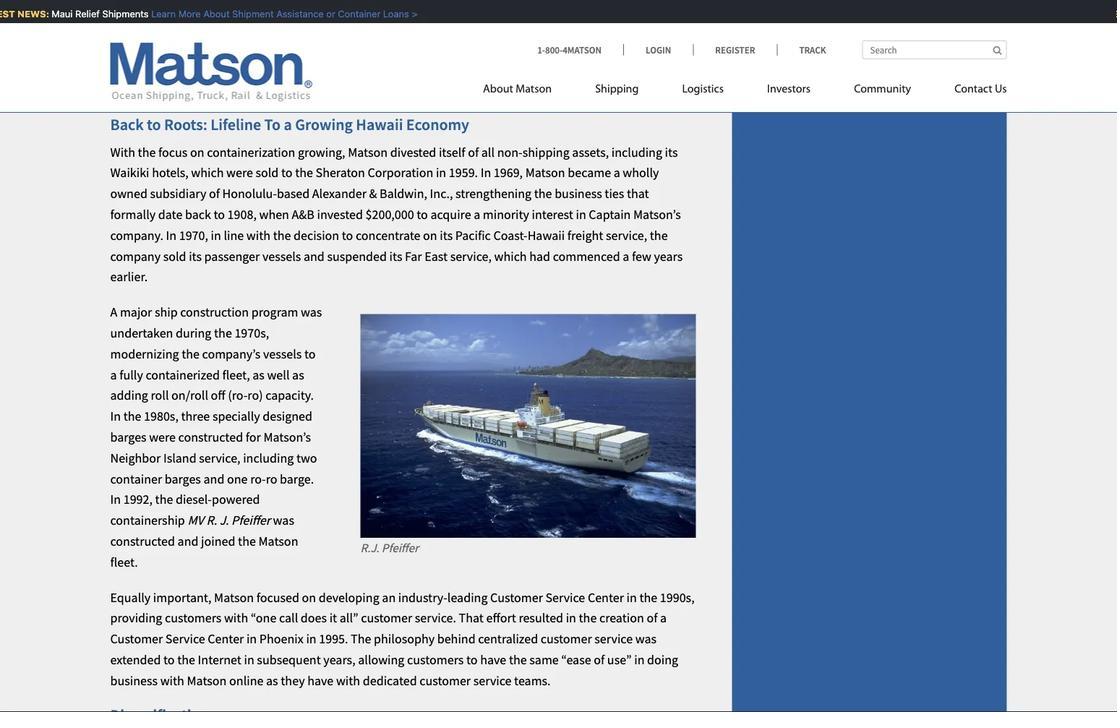 Task type: describe. For each thing, give the bounding box(es) containing it.
container
[[333, 8, 375, 19]]

1 horizontal spatial sold
[[256, 165, 279, 181]]

the up company's
[[214, 325, 232, 342]]

in down all
[[481, 165, 491, 181]]

matson up "one
[[214, 590, 254, 606]]

philosophy
[[374, 632, 435, 648]]

one
[[227, 471, 248, 487]]

to down baldwin,
[[417, 207, 428, 223]]

and inside a major ship construction program was undertaken during the 1970s, modernizing the company's vessels to a fully containerized fleet, as well as adding roll on/roll off (ro-ro) capacity. in the 1980s, three specially designed barges were constructed for matson's neighbor island service, including two container barges and one ro-ro barge. in 1992, the diesel-powered containership
[[204, 471, 225, 487]]

were inside a major ship construction program was undertaken during the 1970s, modernizing the company's vessels to a fully containerized fleet, as well as adding roll on/roll off (ro-ro) capacity. in the 1980s, three specially designed barges were constructed for matson's neighbor island service, including two container barges and one ro-ro barge. in 1992, the diesel-powered containership
[[149, 430, 176, 446]]

extended
[[110, 652, 161, 669]]

blue matson logo with ocean, shipping, truck, rail and logistics written beneath it. image
[[110, 43, 313, 102]]

a inside a major ship construction program was undertaken during the 1970s, modernizing the company's vessels to a fully containerized fleet, as well as adding roll on/roll off (ro-ro) capacity. in the 1980s, three specially designed barges were constructed for matson's neighbor island service, including two container barges and one ro-ro barge. in 1992, the diesel-powered containership
[[110, 367, 117, 383]]

off
[[211, 388, 226, 404]]

and inside was constructed and joined the matson fleet.
[[178, 534, 199, 550]]

service, inside a major ship construction program was undertaken during the 1970s, modernizing the company's vessels to a fully containerized fleet, as well as adding roll on/roll off (ro-ro) capacity. in the 1980s, three specially designed barges were constructed for matson's neighbor island service, including two container barges and one ro-ro barge. in 1992, the diesel-powered containership
[[199, 450, 241, 467]]

a left few
[[623, 248, 630, 265]]

0 vertical spatial designed
[[292, 3, 339, 18]]

the down centralized
[[509, 652, 527, 669]]

r.
[[206, 513, 217, 529]]

waikiki
[[110, 165, 149, 181]]

fully
[[119, 367, 143, 383]]

effort
[[487, 611, 516, 627]]

of left use" on the bottom right
[[594, 652, 605, 669]]

providing
[[110, 611, 162, 627]]

1 horizontal spatial center
[[588, 590, 624, 606]]

1 vertical spatial service
[[474, 673, 512, 689]]

of up back
[[209, 186, 220, 202]]

the right the with
[[138, 144, 156, 161]]

j.
[[220, 513, 229, 529]]

mv r. j. pfeiffer
[[188, 513, 271, 529]]

equally
[[110, 590, 151, 606]]

capacity.
[[266, 388, 314, 404]]

search image
[[994, 45, 1002, 55]]

hotels,
[[152, 165, 189, 181]]

1970s,
[[235, 325, 269, 342]]

in down date
[[166, 228, 177, 244]]

designed inside a major ship construction program was undertaken during the 1970s, modernizing the company's vessels to a fully containerized fleet, as well as adding roll on/roll off (ro-ro) capacity. in the 1980s, three specially designed barges were constructed for matson's neighbor island service, including two container barges and one ro-ro barge. in 1992, the diesel-powered containership
[[263, 409, 313, 425]]

0 horizontal spatial as
[[253, 367, 265, 383]]

earlier.
[[110, 269, 148, 286]]

in up "inc.,"
[[436, 165, 447, 181]]

back to roots: lifeline to a growing hawaii economy
[[110, 115, 470, 135]]

of right creation
[[647, 611, 658, 627]]

1 vertical spatial have
[[308, 673, 334, 689]]

0 vertical spatial hawaii
[[356, 115, 403, 135]]

a up the pacific
[[474, 207, 481, 223]]

important,
[[153, 590, 212, 606]]

the up based
[[295, 165, 313, 181]]

roll
[[151, 388, 169, 404]]

industry-
[[398, 590, 448, 606]]

maui
[[46, 8, 67, 19]]

internet
[[198, 652, 242, 669]]

containership
[[110, 513, 185, 529]]

track link
[[777, 44, 827, 56]]

of left all
[[468, 144, 479, 161]]

0 vertical spatial about
[[198, 8, 224, 19]]

the inside was constructed and joined the matson fleet.
[[238, 534, 256, 550]]

to right back
[[214, 207, 225, 223]]

with down extended
[[160, 673, 184, 689]]

resulted
[[519, 611, 564, 627]]

inc.,
[[430, 186, 453, 202]]

roots:
[[164, 115, 208, 135]]

investors link
[[746, 76, 833, 106]]

captain
[[589, 207, 631, 223]]

a major ship construction program was undertaken during the 1970s, modernizing the company's vessels to a fully containerized fleet, as well as adding roll on/roll off (ro-ro) capacity. in the 1980s, three specially designed barges were constructed for matson's neighbor island service, including two container barges and one ro-ro barge. in 1992, the diesel-powered containership
[[110, 305, 322, 529]]

the down the adding
[[123, 409, 141, 425]]

1 horizontal spatial service
[[546, 590, 586, 606]]

2 horizontal spatial as
[[292, 367, 304, 383]]

in down does
[[306, 632, 317, 648]]

based
[[277, 186, 310, 202]]

freight
[[568, 228, 604, 244]]

1-
[[538, 44, 545, 56]]

shipping
[[523, 144, 570, 161]]

date
[[158, 207, 183, 223]]

all
[[482, 144, 495, 161]]

1 vertical spatial service,
[[450, 248, 492, 265]]

back
[[110, 115, 144, 135]]

were inside with the focus on containerization growing, matson divested itself of all non-shipping assets, including its waikiki hotels, which were sold to the sheraton corporation in 1959. in 1969, matson became a wholly owned subsidiary of honolulu-based alexander & baldwin, inc., strengthening the business ties that formally date back to 1908, when a&b invested $200,000 to acquire a minority interest in captain matson's company. in 1970, in line with the decision to concentrate on its pacific coast-hawaii freight service, the company sold its passenger vessels and suspended its far east service, which had commenced a few years earlier.
[[227, 165, 253, 181]]

the right 1992,
[[155, 492, 173, 508]]

they
[[281, 673, 305, 689]]

to right back in the left top of the page
[[147, 115, 161, 135]]

when
[[259, 207, 289, 223]]

carrier,
[[212, 3, 249, 18]]

shipment
[[227, 8, 269, 19]]

its down acquire
[[440, 228, 453, 244]]

line
[[224, 228, 244, 244]]

teams.
[[514, 673, 551, 689]]

the left creation
[[579, 611, 597, 627]]

register link
[[693, 44, 777, 56]]

0 horizontal spatial which
[[191, 165, 224, 181]]

corporation
[[368, 165, 434, 181]]

1969,
[[494, 165, 523, 181]]

ro
[[266, 471, 277, 487]]

that
[[459, 611, 484, 627]]

company's
[[202, 346, 261, 362]]

a right the to
[[284, 115, 292, 135]]

the down during
[[182, 346, 200, 362]]

does
[[301, 611, 327, 627]]

including inside a major ship construction program was undertaken during the 1970s, modernizing the company's vessels to a fully containerized fleet, as well as adding roll on/roll off (ro-ro) capacity. in the 1980s, three specially designed barges were constructed for matson's neighbor island service, including two container barges and one ro-ro barge. in 1992, the diesel-powered containership
[[243, 450, 294, 467]]

shipping link
[[574, 76, 661, 106]]

contact us link
[[933, 76, 1007, 106]]

the left 1990s,
[[640, 590, 658, 606]]

1908,
[[228, 207, 257, 223]]

honolulu-
[[222, 186, 277, 202]]

0 horizontal spatial center
[[208, 632, 244, 648]]

behind
[[437, 632, 476, 648]]

commenced
[[553, 248, 620, 265]]

assistance
[[271, 8, 319, 19]]

1970,
[[179, 228, 208, 244]]

specially
[[213, 409, 260, 425]]

1 vertical spatial which
[[494, 248, 527, 265]]

investors
[[768, 84, 811, 95]]

including inside with the focus on containerization growing, matson divested itself of all non-shipping assets, including its waikiki hotels, which were sold to the sheraton corporation in 1959. in 1969, matson became a wholly owned subsidiary of honolulu-based alexander & baldwin, inc., strengthening the business ties that formally date back to 1908, when a&b invested $200,000 to acquire a minority interest in captain matson's company. in 1970, in line with the decision to concentrate on its pacific coast-hawaii freight service, the company sold its passenger vessels and suspended its far east service, which had commenced a few years earlier.
[[612, 144, 663, 161]]

4matson
[[563, 44, 602, 56]]

1 horizontal spatial service
[[595, 632, 633, 648]]

modernizing
[[110, 346, 179, 362]]

with down years,
[[336, 673, 360, 689]]

shipping
[[596, 84, 639, 95]]

relief
[[70, 8, 94, 19]]

undertaken
[[110, 325, 173, 342]]

developing
[[319, 590, 380, 606]]

matson's inside with the focus on containerization growing, matson divested itself of all non-shipping assets, including its waikiki hotels, which were sold to the sheraton corporation in 1959. in 1969, matson became a wholly owned subsidiary of honolulu-based alexander & baldwin, inc., strengthening the business ties that formally date back to 1908, when a&b invested $200,000 to acquire a minority interest in captain matson's company. in 1970, in line with the decision to concentrate on its pacific coast-hawaii freight service, the company sold its passenger vessels and suspended its far east service, which had commenced a few years earlier.
[[634, 207, 681, 223]]

1990s,
[[660, 590, 695, 606]]

with
[[110, 144, 135, 161]]

1 vertical spatial barges
[[165, 471, 201, 487]]

in up creation
[[627, 590, 637, 606]]

"one
[[251, 611, 277, 627]]

containerization
[[207, 144, 295, 161]]

alexander
[[312, 186, 367, 202]]

few
[[632, 248, 652, 265]]

and inside with the focus on containerization growing, matson divested itself of all non-shipping assets, including its waikiki hotels, which were sold to the sheraton corporation in 1959. in 1969, matson became a wholly owned subsidiary of honolulu-based alexander & baldwin, inc., strengthening the business ties that formally date back to 1908, when a&b invested $200,000 to acquire a minority interest in captain matson's company. in 1970, in line with the decision to concentrate on its pacific coast-hawaii freight service, the company sold its passenger vessels and suspended its far east service, which had commenced a few years earlier.
[[304, 248, 325, 265]]

container
[[110, 471, 162, 487]]

or
[[321, 8, 330, 19]]

barge.
[[280, 471, 314, 487]]

0 vertical spatial on
[[190, 144, 204, 161]]

had
[[530, 248, 551, 265]]



Task type: vqa. For each thing, say whether or not it's contained in the screenshot.
the bottommost Micronesia
no



Task type: locate. For each thing, give the bounding box(es) containing it.
1 vertical spatial were
[[149, 430, 176, 446]]

matson.
[[359, 3, 399, 18]]

to down behind on the left of the page
[[467, 652, 478, 669]]

vessels down decision at the left of page
[[263, 248, 301, 265]]

with left "one
[[224, 611, 248, 627]]

in right resulted
[[566, 611, 577, 627]]

neighbor
[[110, 450, 161, 467]]

None search field
[[863, 41, 1007, 59]]

1 horizontal spatial including
[[612, 144, 663, 161]]

0 horizontal spatial for
[[246, 430, 261, 446]]

1 horizontal spatial were
[[227, 165, 253, 181]]

allowing
[[358, 652, 405, 669]]

"ease
[[562, 652, 592, 669]]

which up the subsidiary
[[191, 165, 224, 181]]

was down ro in the left bottom of the page
[[273, 513, 294, 529]]

0 vertical spatial barges
[[110, 430, 147, 446]]

1 horizontal spatial customer
[[491, 590, 543, 606]]

0 vertical spatial was
[[301, 305, 322, 321]]

the
[[138, 144, 156, 161], [295, 165, 313, 181], [534, 186, 552, 202], [273, 228, 291, 244], [650, 228, 668, 244], [214, 325, 232, 342], [182, 346, 200, 362], [123, 409, 141, 425], [155, 492, 173, 508], [238, 534, 256, 550], [640, 590, 658, 606], [579, 611, 597, 627], [177, 652, 195, 669], [509, 652, 527, 669]]

clark
[[110, 3, 137, 18]]

and down decision at the left of page
[[304, 248, 325, 265]]

vessels inside with the focus on containerization growing, matson divested itself of all non-shipping assets, including its waikiki hotels, which were sold to the sheraton corporation in 1959. in 1969, matson became a wholly owned subsidiary of honolulu-based alexander & baldwin, inc., strengthening the business ties that formally date back to 1908, when a&b invested $200,000 to acquire a minority interest in captain matson's company. in 1970, in line with the decision to concentrate on its pacific coast-hawaii freight service, the company sold its passenger vessels and suspended its far east service, which had commenced a few years earlier.
[[263, 248, 301, 265]]

0 horizontal spatial customers
[[165, 611, 222, 627]]

top menu navigation
[[483, 76, 1007, 106]]

matson down shipping
[[526, 165, 565, 181]]

2 vertical spatial and
[[178, 534, 199, 550]]

phoenix
[[260, 632, 304, 648]]

customer up "ease
[[541, 632, 592, 648]]

to up based
[[281, 165, 293, 181]]

was up 'doing'
[[636, 632, 657, 648]]

as left well
[[253, 367, 265, 383]]

was inside a major ship construction program was undertaken during the 1970s, modernizing the company's vessels to a fully containerized fleet, as well as adding roll on/roll off (ro-ro) capacity. in the 1980s, three specially designed barges were constructed for matson's neighbor island service, including two container barges and one ro-ro barge. in 1992, the diesel-powered containership
[[301, 305, 322, 321]]

concentrate
[[356, 228, 421, 244]]

1 vertical spatial designed
[[263, 409, 313, 425]]

1 vertical spatial customer
[[110, 632, 163, 648]]

track
[[800, 44, 827, 56]]

constructed inside a major ship construction program was undertaken during the 1970s, modernizing the company's vessels to a fully containerized fleet, as well as adding roll on/roll off (ro-ro) capacity. in the 1980s, three specially designed barges were constructed for matson's neighbor island service, including two container barges and one ro-ro barge. in 1992, the diesel-powered containership
[[178, 430, 243, 446]]

clark ross straddle carrier, custom designed for matson.
[[110, 3, 399, 18]]

on inside equally important, matson focused on developing an industry-leading customer service center in the 1990s, providing customers with "one call does it all" customer service. that effort resulted in the creation of a customer service center in phoenix in 1995. the philosophy behind centralized customer service was extended to the internet in subsequent years, allowing customers to have the same "ease of use" in doing business with matson online as they have with dedicated customer service teams.
[[302, 590, 316, 606]]

in up freight
[[576, 207, 587, 223]]

east
[[425, 248, 448, 265]]

about inside top menu navigation
[[483, 84, 514, 95]]

in down "one
[[247, 632, 257, 648]]

the up years
[[650, 228, 668, 244]]

three
[[181, 409, 210, 425]]

1995.
[[319, 632, 348, 648]]

equally important, matson focused on developing an industry-leading customer service center in the 1990s, providing customers with "one call does it all" customer service. that effort resulted in the creation of a customer service center in phoenix in 1995. the philosophy behind centralized customer service was extended to the internet in subsequent years, allowing customers to have the same "ease of use" in doing business with matson online as they have with dedicated customer service teams.
[[110, 590, 695, 689]]

the
[[351, 632, 371, 648]]

2 horizontal spatial and
[[304, 248, 325, 265]]

custom
[[252, 3, 290, 18]]

0 horizontal spatial including
[[243, 450, 294, 467]]

company.
[[110, 228, 163, 244]]

in up online
[[244, 652, 254, 669]]

0 horizontal spatial customer
[[361, 611, 413, 627]]

and left one
[[204, 471, 225, 487]]

barges down island at the bottom of page
[[165, 471, 201, 487]]

containerized
[[146, 367, 220, 383]]

0 horizontal spatial have
[[308, 673, 334, 689]]

contact
[[955, 84, 993, 95]]

in down the adding
[[110, 409, 121, 425]]

its down logistics link
[[665, 144, 678, 161]]

0 vertical spatial constructed
[[178, 430, 243, 446]]

as right well
[[292, 367, 304, 383]]

a down 1990s,
[[661, 611, 667, 627]]

0 horizontal spatial was
[[273, 513, 294, 529]]

0 horizontal spatial and
[[178, 534, 199, 550]]

as left they
[[266, 673, 278, 689]]

service, up one
[[199, 450, 241, 467]]

0 vertical spatial service
[[595, 632, 633, 648]]

0 horizontal spatial hawaii
[[356, 115, 403, 135]]

about matson link
[[483, 76, 574, 106]]

in right use" on the bottom right
[[635, 652, 645, 669]]

constructed down three on the bottom of page
[[178, 430, 243, 446]]

in left 1992,
[[110, 492, 121, 508]]

matson's up two
[[264, 430, 311, 446]]

on right focus
[[190, 144, 204, 161]]

mv
[[188, 513, 204, 529]]

service,
[[606, 228, 648, 244], [450, 248, 492, 265], [199, 450, 241, 467]]

company
[[110, 248, 161, 265]]

matson's down that
[[634, 207, 681, 223]]

business down extended
[[110, 673, 158, 689]]

0 vertical spatial including
[[612, 144, 663, 161]]

2 vertical spatial on
[[302, 590, 316, 606]]

vessels
[[263, 248, 301, 265], [263, 346, 302, 362]]

0 horizontal spatial business
[[110, 673, 158, 689]]

acquire
[[431, 207, 471, 223]]

the left internet
[[177, 652, 195, 669]]

to inside a major ship construction program was undertaken during the 1970s, modernizing the company's vessels to a fully containerized fleet, as well as adding roll on/roll off (ro-ro) capacity. in the 1980s, three specially designed barges were constructed for matson's neighbor island service, including two container barges and one ro-ro barge. in 1992, the diesel-powered containership
[[305, 346, 316, 362]]

shipments
[[97, 8, 143, 19]]

wholly
[[623, 165, 659, 181]]

with right line
[[247, 228, 271, 244]]

a inside equally important, matson focused on developing an industry-leading customer service center in the 1990s, providing customers with "one call does it all" customer service. that effort resulted in the creation of a customer service center in phoenix in 1995. the philosophy behind centralized customer service was extended to the internet in subsequent years, allowing customers to have the same "ease of use" in doing business with matson online as they have with dedicated customer service teams.
[[661, 611, 667, 627]]

(ro-
[[228, 388, 248, 404]]

contact us
[[955, 84, 1007, 95]]

1 vertical spatial including
[[243, 450, 294, 467]]

pfeiffer right r.j.
[[382, 541, 419, 556]]

construction
[[180, 305, 249, 321]]

the down 'mv r. j. pfeiffer'
[[238, 534, 256, 550]]

0 vertical spatial business
[[555, 186, 602, 202]]

business inside with the focus on containerization growing, matson divested itself of all non-shipping assets, including its waikiki hotels, which were sold to the sheraton corporation in 1959. in 1969, matson became a wholly owned subsidiary of honolulu-based alexander & baldwin, inc., strengthening the business ties that formally date back to 1908, when a&b invested $200,000 to acquire a minority interest in captain matson's company. in 1970, in line with the decision to concentrate on its pacific coast-hawaii freight service, the company sold its passenger vessels and suspended its far east service, which had commenced a few years earlier.
[[555, 186, 602, 202]]

strengthening
[[456, 186, 532, 202]]

the down when
[[273, 228, 291, 244]]

have right they
[[308, 673, 334, 689]]

register
[[716, 44, 756, 56]]

a
[[284, 115, 292, 135], [614, 165, 621, 181], [474, 207, 481, 223], [623, 248, 630, 265], [110, 367, 117, 383], [661, 611, 667, 627]]

0 vertical spatial pfeiffer
[[232, 513, 271, 529]]

far
[[405, 248, 422, 265]]

a left fully
[[110, 367, 117, 383]]

back
[[185, 207, 211, 223]]

matson inside top menu navigation
[[516, 84, 552, 95]]

economy
[[406, 115, 470, 135]]

customer
[[361, 611, 413, 627], [541, 632, 592, 648], [420, 673, 471, 689]]

for right or
[[342, 3, 356, 18]]

1 vertical spatial matson's
[[264, 430, 311, 446]]

service, up few
[[606, 228, 648, 244]]

baldwin,
[[380, 186, 428, 202]]

on up "east"
[[423, 228, 437, 244]]

1 vertical spatial pfeiffer
[[382, 541, 419, 556]]

to down invested
[[342, 228, 353, 244]]

was constructed and joined the matson fleet.
[[110, 513, 298, 571]]

service up internet
[[166, 632, 205, 648]]

years,
[[324, 652, 356, 669]]

center up creation
[[588, 590, 624, 606]]

1 horizontal spatial on
[[302, 590, 316, 606]]

its left the far
[[390, 248, 403, 265]]

center
[[588, 590, 624, 606], [208, 632, 244, 648]]

logistics link
[[661, 76, 746, 106]]

matson's inside a major ship construction program was undertaken during the 1970s, modernizing the company's vessels to a fully containerized fleet, as well as adding roll on/roll off (ro-ro) capacity. in the 1980s, three specially designed barges were constructed for matson's neighbor island service, including two container barges and one ro-ro barge. in 1992, the diesel-powered containership
[[264, 430, 311, 446]]

including up ro in the left bottom of the page
[[243, 450, 294, 467]]

&
[[369, 186, 377, 202]]

1 horizontal spatial and
[[204, 471, 225, 487]]

have down centralized
[[480, 652, 507, 669]]

was
[[301, 305, 322, 321], [273, 513, 294, 529], [636, 632, 657, 648]]

for inside a major ship construction program was undertaken during the 1970s, modernizing the company's vessels to a fully containerized fleet, as well as adding roll on/roll off (ro-ro) capacity. in the 1980s, three specially designed barges were constructed for matson's neighbor island service, including two container barges and one ro-ro barge. in 1992, the diesel-powered containership
[[246, 430, 261, 446]]

coast-
[[494, 228, 528, 244]]

interest
[[532, 207, 574, 223]]

barges up neighbor
[[110, 430, 147, 446]]

about up all
[[483, 84, 514, 95]]

adding
[[110, 388, 148, 404]]

community
[[855, 84, 912, 95]]

which
[[191, 165, 224, 181], [494, 248, 527, 265]]

service
[[595, 632, 633, 648], [474, 673, 512, 689]]

hawaii up divested
[[356, 115, 403, 135]]

0 horizontal spatial service
[[474, 673, 512, 689]]

login
[[646, 44, 672, 56]]

r.j. pfeiffer
[[361, 541, 419, 556]]

0 vertical spatial vessels
[[263, 248, 301, 265]]

customers down behind on the left of the page
[[407, 652, 464, 669]]

pfeiffer
[[232, 513, 271, 529], [382, 541, 419, 556]]

and
[[304, 248, 325, 265], [204, 471, 225, 487], [178, 534, 199, 550]]

sold down containerization
[[256, 165, 279, 181]]

to
[[147, 115, 161, 135], [281, 165, 293, 181], [214, 207, 225, 223], [417, 207, 428, 223], [342, 228, 353, 244], [305, 346, 316, 362], [164, 652, 175, 669], [467, 652, 478, 669]]

1 vertical spatial was
[[273, 513, 294, 529]]

leading
[[448, 590, 488, 606]]

subsequent
[[257, 652, 321, 669]]

$200,000
[[366, 207, 414, 223]]

more
[[173, 8, 195, 19]]

0 horizontal spatial were
[[149, 430, 176, 446]]

0 horizontal spatial service,
[[199, 450, 241, 467]]

itself
[[439, 144, 466, 161]]

0 vertical spatial service
[[546, 590, 586, 606]]

1 horizontal spatial barges
[[165, 471, 201, 487]]

business inside equally important, matson focused on developing an industry-leading customer service center in the 1990s, providing customers with "one call does it all" customer service. that effort resulted in the creation of a customer service center in phoenix in 1995. the philosophy behind centralized customer service was extended to the internet in subsequent years, allowing customers to have the same "ease of use" in doing business with matson online as they have with dedicated customer service teams.
[[110, 673, 158, 689]]

0 horizontal spatial service
[[166, 632, 205, 648]]

was inside equally important, matson focused on developing an industry-leading customer service center in the 1990s, providing customers with "one call does it all" customer service. that effort resulted in the creation of a customer service center in phoenix in 1995. the philosophy behind centralized customer service was extended to the internet in subsequent years, allowing customers to have the same "ease of use" in doing business with matson online as they have with dedicated customer service teams.
[[636, 632, 657, 648]]

2 vertical spatial service,
[[199, 450, 241, 467]]

1 horizontal spatial pfeiffer
[[382, 541, 419, 556]]

ro-
[[250, 471, 266, 487]]

2 horizontal spatial on
[[423, 228, 437, 244]]

2 vertical spatial was
[[636, 632, 657, 648]]

1 horizontal spatial as
[[266, 673, 278, 689]]

service left 'teams.'
[[474, 673, 512, 689]]

800-
[[545, 44, 563, 56]]

0 vertical spatial have
[[480, 652, 507, 669]]

with the focus on containerization growing, matson divested itself of all non-shipping assets, including its waikiki hotels, which were sold to the sheraton corporation in 1959. in 1969, matson became a wholly owned subsidiary of honolulu-based alexander & baldwin, inc., strengthening the business ties that formally date back to 1908, when a&b invested $200,000 to acquire a minority interest in captain matson's company. in 1970, in line with the decision to concentrate on its pacific coast-hawaii freight service, the company sold its passenger vessels and suspended its far east service, which had commenced a few years earlier.
[[110, 144, 683, 286]]

business down became
[[555, 186, 602, 202]]

1 vertical spatial constructed
[[110, 534, 175, 550]]

matson down the "1-"
[[516, 84, 552, 95]]

1 vertical spatial service
[[166, 632, 205, 648]]

ro)
[[248, 388, 263, 404]]

growing
[[295, 115, 353, 135]]

focused
[[257, 590, 299, 606]]

was right program
[[301, 305, 322, 321]]

service up use" on the bottom right
[[595, 632, 633, 648]]

constructed down containership
[[110, 534, 175, 550]]

1 horizontal spatial about
[[483, 84, 514, 95]]

on up does
[[302, 590, 316, 606]]

on
[[190, 144, 204, 161], [423, 228, 437, 244], [302, 590, 316, 606]]

logistics
[[683, 84, 724, 95]]

vessels inside a major ship construction program was undertaken during the 1970s, modernizing the company's vessels to a fully containerized fleet, as well as adding roll on/roll off (ro-ro) capacity. in the 1980s, three specially designed barges were constructed for matson's neighbor island service, including two container barges and one ro-ro barge. in 1992, the diesel-powered containership
[[263, 346, 302, 362]]

1 horizontal spatial for
[[342, 3, 356, 18]]

on/roll
[[172, 388, 208, 404]]

1 vertical spatial customer
[[541, 632, 592, 648]]

1 horizontal spatial have
[[480, 652, 507, 669]]

a up ties
[[614, 165, 621, 181]]

program
[[252, 305, 298, 321]]

0 vertical spatial customer
[[361, 611, 413, 627]]

including
[[612, 144, 663, 161], [243, 450, 294, 467]]

0 horizontal spatial on
[[190, 144, 204, 161]]

1 vertical spatial and
[[204, 471, 225, 487]]

divested
[[390, 144, 436, 161]]

customer down the an on the bottom left
[[361, 611, 413, 627]]

all"
[[340, 611, 359, 627]]

0 vertical spatial for
[[342, 3, 356, 18]]

fleet.
[[110, 555, 138, 571]]

which down coast-
[[494, 248, 527, 265]]

diesel-
[[176, 492, 212, 508]]

was inside was constructed and joined the matson fleet.
[[273, 513, 294, 529]]

0 horizontal spatial about
[[198, 8, 224, 19]]

1 vertical spatial on
[[423, 228, 437, 244]]

1 horizontal spatial which
[[494, 248, 527, 265]]

centralized
[[478, 632, 538, 648]]

the up "interest"
[[534, 186, 552, 202]]

customer down behind on the left of the page
[[420, 673, 471, 689]]

hawaii inside with the focus on containerization growing, matson divested itself of all non-shipping assets, including its waikiki hotels, which were sold to the sheraton corporation in 1959. in 1969, matson became a wholly owned subsidiary of honolulu-based alexander & baldwin, inc., strengthening the business ties that formally date back to 1908, when a&b invested $200,000 to acquire a minority interest in captain matson's company. in 1970, in line with the decision to concentrate on its pacific coast-hawaii freight service, the company sold its passenger vessels and suspended its far east service, which had commenced a few years earlier.
[[528, 228, 565, 244]]

service up resulted
[[546, 590, 586, 606]]

1 horizontal spatial was
[[301, 305, 322, 321]]

1 vertical spatial hawaii
[[528, 228, 565, 244]]

Search search field
[[863, 41, 1007, 59]]

0 vertical spatial matson's
[[634, 207, 681, 223]]

0 vertical spatial customer
[[491, 590, 543, 606]]

0 horizontal spatial sold
[[163, 248, 186, 265]]

matson inside was constructed and joined the matson fleet.
[[259, 534, 298, 550]]

matson down 'mv r. j. pfeiffer'
[[259, 534, 298, 550]]

hawaii up "had" on the left
[[528, 228, 565, 244]]

pfeiffer down powered
[[232, 513, 271, 529]]

a&b
[[292, 207, 315, 223]]

service
[[546, 590, 586, 606], [166, 632, 205, 648]]

0 vertical spatial and
[[304, 248, 325, 265]]

2 horizontal spatial customer
[[541, 632, 592, 648]]

1 vertical spatial about
[[483, 84, 514, 95]]

service, down the pacific
[[450, 248, 492, 265]]

about right more
[[198, 8, 224, 19]]

were down the 1980s,
[[149, 430, 176, 446]]

to right extended
[[164, 652, 175, 669]]

sold
[[256, 165, 279, 181], [163, 248, 186, 265]]

1 vertical spatial for
[[246, 430, 261, 446]]

2 horizontal spatial service,
[[606, 228, 648, 244]]

2 vertical spatial customer
[[420, 673, 471, 689]]

1 vertical spatial business
[[110, 673, 158, 689]]

0 vertical spatial customers
[[165, 611, 222, 627]]

sheraton
[[316, 165, 365, 181]]

1 horizontal spatial service,
[[450, 248, 492, 265]]

0 vertical spatial service,
[[606, 228, 648, 244]]

its down 1970,
[[189, 248, 202, 265]]

0 horizontal spatial customer
[[110, 632, 163, 648]]

matson up sheraton
[[348, 144, 388, 161]]

0 vertical spatial which
[[191, 165, 224, 181]]

in left line
[[211, 228, 221, 244]]

customer down providing
[[110, 632, 163, 648]]

with inside with the focus on containerization growing, matson divested itself of all non-shipping assets, including its waikiki hotels, which were sold to the sheraton corporation in 1959. in 1969, matson became a wholly owned subsidiary of honolulu-based alexander & baldwin, inc., strengthening the business ties that formally date back to 1908, when a&b invested $200,000 to acquire a minority interest in captain matson's company. in 1970, in line with the decision to concentrate on its pacific coast-hawaii freight service, the company sold its passenger vessels and suspended its far east service, which had commenced a few years earlier.
[[247, 228, 271, 244]]

as inside equally important, matson focused on developing an industry-leading customer service center in the 1990s, providing customers with "one call does it all" customer service. that effort resulted in the creation of a customer service center in phoenix in 1995. the philosophy behind centralized customer service was extended to the internet in subsequent years, allowing customers to have the same "ease of use" in doing business with matson online as they have with dedicated customer service teams.
[[266, 673, 278, 689]]

lifeline
[[211, 115, 261, 135]]

customer
[[491, 590, 543, 606], [110, 632, 163, 648]]

0 horizontal spatial matson's
[[264, 430, 311, 446]]

1 horizontal spatial constructed
[[178, 430, 243, 446]]

1 vertical spatial center
[[208, 632, 244, 648]]

2 horizontal spatial was
[[636, 632, 657, 648]]

matson down internet
[[187, 673, 227, 689]]

1 vertical spatial vessels
[[263, 346, 302, 362]]

0 horizontal spatial constructed
[[110, 534, 175, 550]]

that
[[627, 186, 649, 202]]

have
[[480, 652, 507, 669], [308, 673, 334, 689]]

for down the specially
[[246, 430, 261, 446]]

1 vertical spatial sold
[[163, 248, 186, 265]]

constructed inside was constructed and joined the matson fleet.
[[110, 534, 175, 550]]

during
[[176, 325, 212, 342]]

1 horizontal spatial customers
[[407, 652, 464, 669]]

were up honolulu-
[[227, 165, 253, 181]]

0 horizontal spatial pfeiffer
[[232, 513, 271, 529]]

0 horizontal spatial barges
[[110, 430, 147, 446]]



